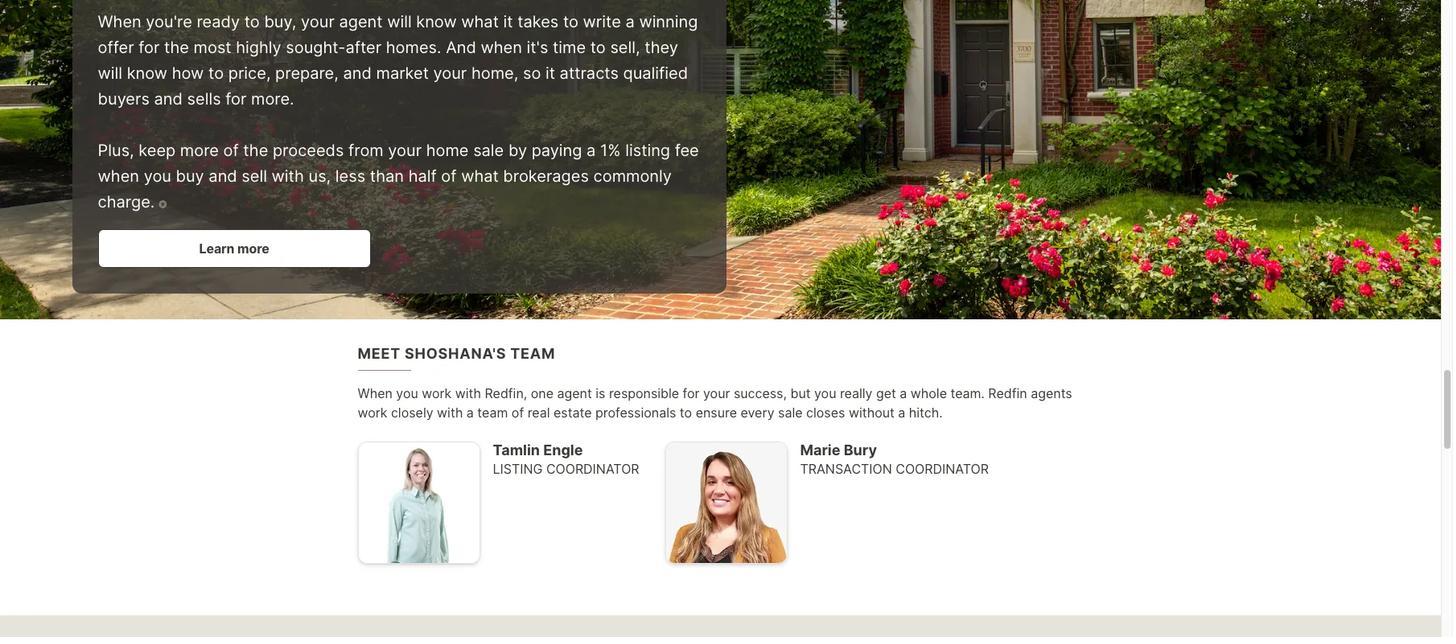 Task type: describe. For each thing, give the bounding box(es) containing it.
so
[[523, 64, 541, 83]]

team
[[477, 404, 508, 420]]

to up the time
[[563, 12, 579, 32]]

it's
[[527, 38, 548, 58]]

of for of
[[441, 167, 457, 186]]

write
[[583, 12, 621, 32]]

1 horizontal spatial work
[[422, 385, 452, 401]]

what inside the plus, keep more of the proceeds from your home sale by paying a 1% listing fee when you buy and sell with us, less than half of what brokerages commonly charge.
[[461, 167, 499, 186]]

a inside the plus, keep more of the proceeds from your home sale by paying a 1% listing fee when you buy and sell with us, less than half of what brokerages commonly charge.
[[587, 141, 596, 160]]

plus,
[[98, 141, 134, 160]]

qualified
[[623, 64, 688, 83]]

agents
[[1031, 385, 1072, 401]]

the inside when you're ready to buy, your agent will know what it takes to write a winning offer for the most highly sought-after homes. and when it's time to sell, they will know how to price, prepare, and market your home, so it attracts qualified buyers and sells for more.
[[164, 38, 189, 58]]

us,
[[309, 167, 331, 186]]

when inside the plus, keep more of the proceeds from your home sale by paying a 1% listing fee when you buy and sell with us, less than half of what brokerages commonly charge.
[[98, 167, 139, 186]]

less
[[335, 167, 365, 186]]

buyers
[[98, 90, 150, 109]]

ready
[[197, 12, 240, 32]]

agent for one
[[557, 385, 592, 401]]

team
[[510, 345, 555, 362]]

0 vertical spatial and
[[343, 64, 372, 83]]

agent for your
[[339, 12, 383, 32]]

prepare,
[[275, 64, 339, 83]]

bury
[[844, 441, 877, 458]]

by
[[508, 141, 527, 160]]

0 horizontal spatial know
[[127, 64, 167, 83]]

homes.
[[386, 38, 441, 58]]

more inside button
[[237, 241, 269, 257]]

hitch.
[[909, 404, 943, 420]]

you inside the plus, keep more of the proceeds from your home sale by paying a 1% listing fee when you buy and sell with us, less than half of what brokerages commonly charge.
[[144, 167, 171, 186]]

2 horizontal spatial you
[[814, 385, 836, 401]]

than
[[370, 167, 404, 186]]

of for with
[[512, 404, 524, 420]]

1%
[[600, 141, 621, 160]]

0 vertical spatial for
[[139, 38, 160, 58]]

agent image for marie
[[665, 441, 787, 564]]

one
[[531, 385, 554, 401]]

1 vertical spatial will
[[98, 64, 122, 83]]

what inside when you're ready to buy, your agent will know what it takes to write a winning offer for the most highly sought-after homes. and when it's time to sell, they will know how to price, prepare, and market your home, so it attracts qualified buyers and sells for more.
[[461, 12, 499, 32]]

meet
[[358, 345, 401, 362]]

agent image for tamlin
[[358, 441, 480, 564]]

buy
[[176, 167, 204, 186]]

more.
[[251, 90, 294, 109]]

takes
[[518, 12, 559, 32]]

sell,
[[610, 38, 640, 58]]

get
[[876, 385, 896, 401]]

1 vertical spatial and
[[154, 90, 183, 109]]

how
[[172, 64, 204, 83]]

half
[[408, 167, 437, 186]]

learn
[[199, 241, 234, 257]]

proceeds
[[273, 141, 344, 160]]

sale inside "when you work with redfin, one agent is responsible for your success, but you really get a whole team. redfin agents work closely with a team of real estate professionals to ensure every sale closes without a hitch."
[[778, 404, 803, 420]]

every
[[741, 404, 774, 420]]

marie
[[800, 441, 840, 458]]

whole
[[911, 385, 947, 401]]

listing
[[493, 461, 543, 477]]

1 vertical spatial with
[[455, 385, 481, 401]]

commonly
[[593, 167, 672, 186]]

coordinator for engle
[[546, 461, 639, 477]]

fee
[[675, 141, 699, 160]]

redfin,
[[485, 385, 527, 401]]

sell
[[242, 167, 267, 186]]

sale inside the plus, keep more of the proceeds from your home sale by paying a 1% listing fee when you buy and sell with us, less than half of what brokerages commonly charge.
[[473, 141, 504, 160]]

after
[[345, 38, 382, 58]]

attracts
[[560, 64, 619, 83]]

your inside the plus, keep more of the proceeds from your home sale by paying a 1% listing fee when you buy and sell with us, less than half of what brokerages commonly charge.
[[388, 141, 422, 160]]

estate
[[554, 404, 592, 420]]

time
[[553, 38, 586, 58]]



Task type: locate. For each thing, give the bounding box(es) containing it.
with
[[272, 167, 304, 186], [455, 385, 481, 401], [437, 404, 463, 420]]

of inside "when you work with redfin, one agent is responsible for your success, but you really get a whole team. redfin agents work closely with a team of real estate professionals to ensure every sale closes without a hitch."
[[512, 404, 524, 420]]

a up sell,
[[626, 12, 635, 32]]

1 vertical spatial sale
[[778, 404, 803, 420]]

from
[[348, 141, 384, 160]]

when for when you're ready to buy, your agent will know what it takes to write a winning offer for the most highly sought-after homes. and when it's time to sell, they will know how to price, prepare, and market your home, so it attracts qualified buyers and sells for more.
[[98, 12, 141, 32]]

to up highly
[[244, 12, 260, 32]]

responsible
[[609, 385, 679, 401]]

price,
[[228, 64, 271, 83]]

transaction
[[800, 461, 892, 477]]

without
[[849, 404, 895, 420]]

engle
[[543, 441, 583, 458]]

offer
[[98, 38, 134, 58]]

1 agent image from the left
[[358, 441, 480, 564]]

when down plus,
[[98, 167, 139, 186]]

0 vertical spatial of
[[223, 141, 239, 160]]

1 vertical spatial more
[[237, 241, 269, 257]]

coordinator down engle
[[546, 461, 639, 477]]

the down you're
[[164, 38, 189, 58]]

1 vertical spatial when
[[358, 385, 393, 401]]

to down most
[[208, 64, 224, 83]]

1 horizontal spatial sale
[[778, 404, 803, 420]]

0 vertical spatial the
[[164, 38, 189, 58]]

0 horizontal spatial agent
[[339, 12, 383, 32]]

home,
[[471, 64, 518, 83]]

winning
[[639, 12, 698, 32]]

agent inside when you're ready to buy, your agent will know what it takes to write a winning offer for the most highly sought-after homes. and when it's time to sell, they will know how to price, prepare, and market your home, so it attracts qualified buyers and sells for more.
[[339, 12, 383, 32]]

0 vertical spatial agent
[[339, 12, 383, 32]]

and left sell
[[209, 167, 237, 186]]

2 agent image from the left
[[665, 441, 787, 564]]

with inside the plus, keep more of the proceeds from your home sale by paying a 1% listing fee when you buy and sell with us, less than half of what brokerages commonly charge.
[[272, 167, 304, 186]]

the up sell
[[243, 141, 268, 160]]

agent up estate
[[557, 385, 592, 401]]

0 vertical spatial what
[[461, 12, 499, 32]]

and down after
[[343, 64, 372, 83]]

when inside when you're ready to buy, your agent will know what it takes to write a winning offer for the most highly sought-after homes. and when it's time to sell, they will know how to price, prepare, and market your home, so it attracts qualified buyers and sells for more.
[[481, 38, 522, 58]]

when inside "when you work with redfin, one agent is responsible for your success, but you really get a whole team. redfin agents work closely with a team of real estate professionals to ensure every sale closes without a hitch."
[[358, 385, 393, 401]]

is
[[596, 385, 605, 401]]

sale down 'but'
[[778, 404, 803, 420]]

when
[[98, 12, 141, 32], [358, 385, 393, 401]]

more right learn
[[237, 241, 269, 257]]

coordinator
[[546, 461, 639, 477], [896, 461, 989, 477]]

1 vertical spatial it
[[545, 64, 555, 83]]

tamlin
[[493, 441, 540, 458]]

your up ensure
[[703, 385, 730, 401]]

0 horizontal spatial for
[[139, 38, 160, 58]]

1 horizontal spatial know
[[416, 12, 457, 32]]

will up the homes.
[[387, 12, 412, 32]]

a left team
[[467, 404, 474, 420]]

learn more button
[[98, 229, 371, 268]]

buy,
[[264, 12, 296, 32]]

work up the closely in the bottom of the page
[[422, 385, 452, 401]]

work left the closely in the bottom of the page
[[358, 404, 387, 420]]

when inside when you're ready to buy, your agent will know what it takes to write a winning offer for the most highly sought-after homes. and when it's time to sell, they will know how to price, prepare, and market your home, so it attracts qualified buyers and sells for more.
[[98, 12, 141, 32]]

you down keep
[[144, 167, 171, 186]]

1 coordinator from the left
[[546, 461, 639, 477]]

home
[[426, 141, 469, 160]]

plus, keep more of the proceeds from your home sale by paying a 1% listing fee when you buy and sell with us, less than half of what brokerages commonly charge.
[[98, 141, 699, 212]]

will down offer
[[98, 64, 122, 83]]

1 horizontal spatial for
[[225, 90, 247, 109]]

1 vertical spatial what
[[461, 167, 499, 186]]

when you work with redfin, one agent is responsible for your success, but you really get a whole team. redfin agents work closely with a team of real estate professionals to ensure every sale closes without a hitch.
[[358, 385, 1072, 420]]

for down price,
[[225, 90, 247, 109]]

and
[[343, 64, 372, 83], [154, 90, 183, 109], [209, 167, 237, 186]]

it right the so
[[545, 64, 555, 83]]

1 vertical spatial when
[[98, 167, 139, 186]]

agent inside "when you work with redfin, one agent is responsible for your success, but you really get a whole team. redfin agents work closely with a team of real estate professionals to ensure every sale closes without a hitch."
[[557, 385, 592, 401]]

1 horizontal spatial when
[[358, 385, 393, 401]]

a inside when you're ready to buy, your agent will know what it takes to write a winning offer for the most highly sought-after homes. and when it's time to sell, they will know how to price, prepare, and market your home, so it attracts qualified buyers and sells for more.
[[626, 12, 635, 32]]

know up the homes.
[[416, 12, 457, 32]]

meet shoshana's team
[[358, 345, 555, 362]]

to down the write
[[590, 38, 606, 58]]

to left ensure
[[680, 404, 692, 420]]

when you're ready to buy, your agent will know what it takes to write a winning offer for the most highly sought-after homes. and when it's time to sell, they will know how to price, prepare, and market your home, so it attracts qualified buyers and sells for more.
[[98, 12, 698, 109]]

when up offer
[[98, 12, 141, 32]]

team.
[[951, 385, 985, 401]]

1 horizontal spatial will
[[387, 12, 412, 32]]

1 vertical spatial know
[[127, 64, 167, 83]]

0 vertical spatial work
[[422, 385, 452, 401]]

agent up after
[[339, 12, 383, 32]]

1 what from the top
[[461, 12, 499, 32]]

to inside "when you work with redfin, one agent is responsible for your success, but you really get a whole team. redfin agents work closely with a team of real estate professionals to ensure every sale closes without a hitch."
[[680, 404, 692, 420]]

coordinator for bury
[[896, 461, 989, 477]]

0 vertical spatial when
[[481, 38, 522, 58]]

1 horizontal spatial you
[[396, 385, 418, 401]]

it left takes
[[503, 12, 513, 32]]

redfin
[[988, 385, 1027, 401]]

2 what from the top
[[461, 167, 499, 186]]

a left 'hitch.'
[[898, 404, 905, 420]]

0 horizontal spatial and
[[154, 90, 183, 109]]

1 horizontal spatial it
[[545, 64, 555, 83]]

when up the home,
[[481, 38, 522, 58]]

1 horizontal spatial the
[[243, 141, 268, 160]]

work
[[422, 385, 452, 401], [358, 404, 387, 420]]

marie bury transaction coordinator
[[800, 441, 989, 477]]

your up half
[[388, 141, 422, 160]]

listing
[[625, 141, 670, 160]]

more up buy
[[180, 141, 219, 160]]

closely
[[391, 404, 433, 420]]

and down "how"
[[154, 90, 183, 109]]

1 vertical spatial of
[[441, 167, 457, 186]]

coordinator inside the marie bury transaction coordinator
[[896, 461, 989, 477]]

will
[[387, 12, 412, 32], [98, 64, 122, 83]]

1 horizontal spatial more
[[237, 241, 269, 257]]

for up ensure
[[683, 385, 700, 401]]

tamlin engle listing coordinator
[[493, 441, 639, 477]]

0 vertical spatial with
[[272, 167, 304, 186]]

2 horizontal spatial of
[[512, 404, 524, 420]]

1 vertical spatial the
[[243, 141, 268, 160]]

ensure
[[696, 404, 737, 420]]

2 vertical spatial and
[[209, 167, 237, 186]]

what up and
[[461, 12, 499, 32]]

charge.
[[98, 193, 155, 212]]

1 horizontal spatial agent
[[557, 385, 592, 401]]

of left real
[[512, 404, 524, 420]]

of down "home"
[[441, 167, 457, 186]]

0 vertical spatial more
[[180, 141, 219, 160]]

what
[[461, 12, 499, 32], [461, 167, 499, 186]]

sells
[[187, 90, 221, 109]]

2 vertical spatial for
[[683, 385, 700, 401]]

professionals
[[595, 404, 676, 420]]

paying
[[532, 141, 582, 160]]

closes
[[806, 404, 845, 420]]

coordinator inside 'tamlin engle listing coordinator'
[[546, 461, 639, 477]]

coordinator down 'hitch.'
[[896, 461, 989, 477]]

most
[[194, 38, 231, 58]]

0 vertical spatial when
[[98, 12, 141, 32]]

really
[[840, 385, 873, 401]]

what down "home"
[[461, 167, 499, 186]]

when for when you work with redfin, one agent is responsible for your success, but you really get a whole team. redfin agents work closely with a team of real estate professionals to ensure every sale closes without a hitch.
[[358, 385, 393, 401]]

learn more
[[199, 241, 269, 257]]

more inside the plus, keep more of the proceeds from your home sale by paying a 1% listing fee when you buy and sell with us, less than half of what brokerages commonly charge.
[[180, 141, 219, 160]]

2 vertical spatial with
[[437, 404, 463, 420]]

for
[[139, 38, 160, 58], [225, 90, 247, 109], [683, 385, 700, 401]]

a
[[626, 12, 635, 32], [587, 141, 596, 160], [900, 385, 907, 401], [467, 404, 474, 420], [898, 404, 905, 420]]

highly
[[236, 38, 281, 58]]

2 vertical spatial of
[[512, 404, 524, 420]]

your up "sought-"
[[301, 12, 335, 32]]

know
[[416, 12, 457, 32], [127, 64, 167, 83]]

more
[[180, 141, 219, 160], [237, 241, 269, 257]]

with right the closely in the bottom of the page
[[437, 404, 463, 420]]

1 vertical spatial agent
[[557, 385, 592, 401]]

with up team
[[455, 385, 481, 401]]

and
[[446, 38, 476, 58]]

a left 1%
[[587, 141, 596, 160]]

shoshana's
[[405, 345, 506, 362]]

0 horizontal spatial more
[[180, 141, 219, 160]]

0 horizontal spatial when
[[98, 12, 141, 32]]

but
[[790, 385, 811, 401]]

success,
[[734, 385, 787, 401]]

0 vertical spatial sale
[[473, 141, 504, 160]]

brokerages
[[503, 167, 589, 186]]

sought-
[[286, 38, 346, 58]]

the inside the plus, keep more of the proceeds from your home sale by paying a 1% listing fee when you buy and sell with us, less than half of what brokerages commonly charge.
[[243, 141, 268, 160]]

0 horizontal spatial when
[[98, 167, 139, 186]]

a right get
[[900, 385, 907, 401]]

1 horizontal spatial of
[[441, 167, 457, 186]]

agent
[[339, 12, 383, 32], [557, 385, 592, 401]]

1 vertical spatial for
[[225, 90, 247, 109]]

real
[[528, 404, 550, 420]]

0 horizontal spatial it
[[503, 12, 513, 32]]

when
[[481, 38, 522, 58], [98, 167, 139, 186]]

1 horizontal spatial when
[[481, 38, 522, 58]]

know up the "buyers"
[[127, 64, 167, 83]]

it
[[503, 12, 513, 32], [545, 64, 555, 83]]

they
[[645, 38, 678, 58]]

of right keep
[[223, 141, 239, 160]]

you up the closely in the bottom of the page
[[396, 385, 418, 401]]

the
[[164, 38, 189, 58], [243, 141, 268, 160]]

2 horizontal spatial and
[[343, 64, 372, 83]]

0 horizontal spatial of
[[223, 141, 239, 160]]

to
[[244, 12, 260, 32], [563, 12, 579, 32], [590, 38, 606, 58], [208, 64, 224, 83], [680, 404, 692, 420]]

your inside "when you work with redfin, one agent is responsible for your success, but you really get a whole team. redfin agents work closely with a team of real estate professionals to ensure every sale closes without a hitch."
[[703, 385, 730, 401]]

you're
[[146, 12, 192, 32]]

you
[[144, 167, 171, 186], [396, 385, 418, 401], [814, 385, 836, 401]]

0 horizontal spatial work
[[358, 404, 387, 420]]

0 horizontal spatial you
[[144, 167, 171, 186]]

for down you're
[[139, 38, 160, 58]]

0 horizontal spatial coordinator
[[546, 461, 639, 477]]

with left us,
[[272, 167, 304, 186]]

1 horizontal spatial and
[[209, 167, 237, 186]]

0 vertical spatial know
[[416, 12, 457, 32]]

1 horizontal spatial coordinator
[[896, 461, 989, 477]]

0 vertical spatial it
[[503, 12, 513, 32]]

agent image
[[358, 441, 480, 564], [665, 441, 787, 564]]

your
[[301, 12, 335, 32], [433, 64, 467, 83], [388, 141, 422, 160], [703, 385, 730, 401]]

1 vertical spatial work
[[358, 404, 387, 420]]

you up closes
[[814, 385, 836, 401]]

of
[[223, 141, 239, 160], [441, 167, 457, 186], [512, 404, 524, 420]]

and inside the plus, keep more of the proceeds from your home sale by paying a 1% listing fee when you buy and sell with us, less than half of what brokerages commonly charge.
[[209, 167, 237, 186]]

when down meet
[[358, 385, 393, 401]]

0 horizontal spatial sale
[[473, 141, 504, 160]]

for inside "when you work with redfin, one agent is responsible for your success, but you really get a whole team. redfin agents work closely with a team of real estate professionals to ensure every sale closes without a hitch."
[[683, 385, 700, 401]]

sale left by
[[473, 141, 504, 160]]

your down and
[[433, 64, 467, 83]]

2 horizontal spatial for
[[683, 385, 700, 401]]

0 horizontal spatial will
[[98, 64, 122, 83]]

0 horizontal spatial agent image
[[358, 441, 480, 564]]

1 horizontal spatial agent image
[[665, 441, 787, 564]]

market
[[376, 64, 429, 83]]

0 vertical spatial will
[[387, 12, 412, 32]]

sale
[[473, 141, 504, 160], [778, 404, 803, 420]]

keep
[[139, 141, 176, 160]]

0 horizontal spatial the
[[164, 38, 189, 58]]

2 coordinator from the left
[[896, 461, 989, 477]]



Task type: vqa. For each thing, say whether or not it's contained in the screenshot.
'NEW 17 HRS AGO'
no



